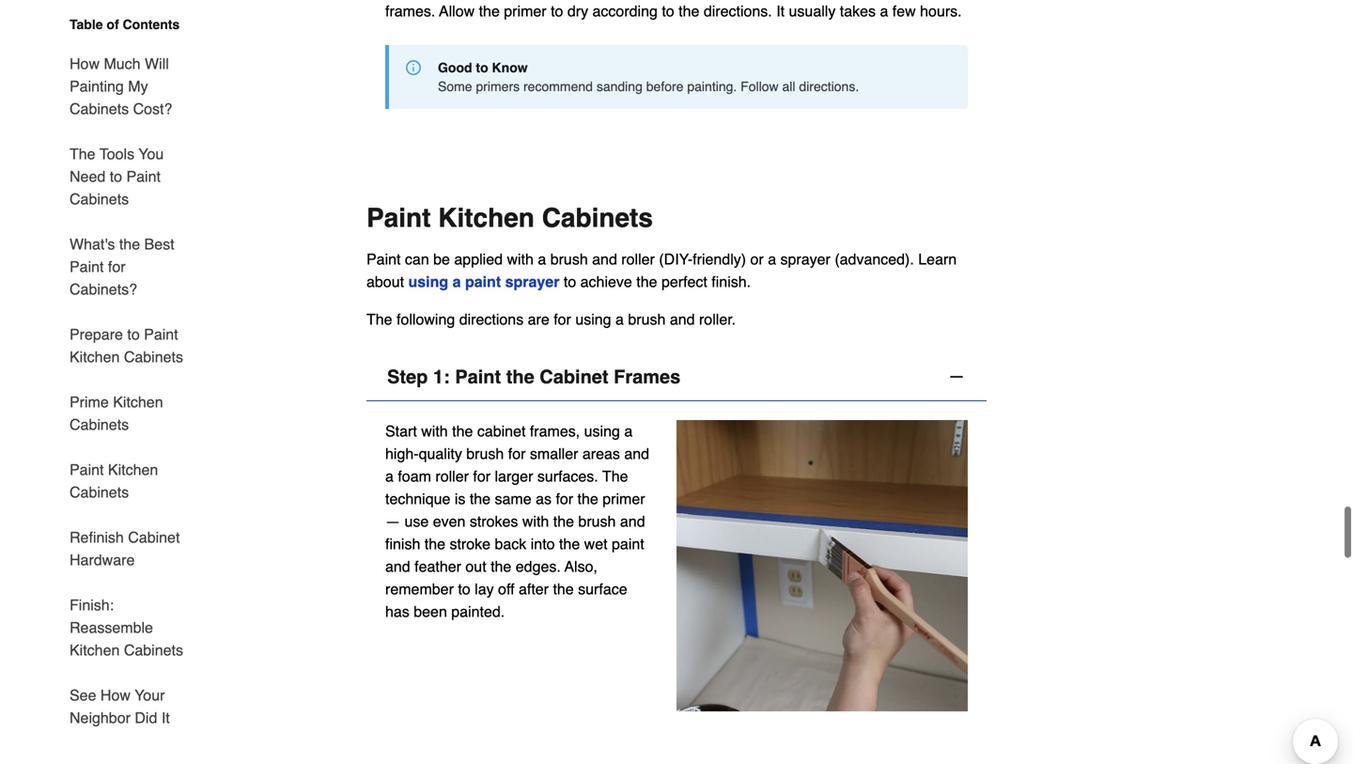 Task type: describe. For each thing, give the bounding box(es) containing it.
perfect
[[662, 273, 708, 290]]

finish: reassemble kitchen cabinets link
[[70, 583, 195, 673]]

has
[[385, 603, 410, 620]]

cabinets inside "prime kitchen cabinets"
[[70, 416, 129, 433]]

high-
[[385, 445, 419, 462]]

learn
[[918, 250, 957, 268]]

about
[[367, 273, 404, 290]]

foam
[[398, 467, 431, 485]]

technique
[[385, 490, 451, 507]]

refinish cabinet hardware
[[70, 529, 180, 569]]

a down achieve
[[616, 310, 624, 328]]

refinish cabinet hardware link
[[70, 515, 195, 583]]

contents
[[123, 17, 180, 32]]

refinish
[[70, 529, 124, 546]]

2 vertical spatial with
[[522, 512, 549, 530]]

cabinets inside 'how much will painting my cabinets cost?'
[[70, 100, 129, 117]]

hardware
[[70, 551, 135, 569]]

what's
[[70, 235, 115, 253]]

directions
[[459, 310, 524, 328]]

the up into
[[553, 512, 574, 530]]

paint can be applied with a brush and roller (diy-friendly) or a sprayer (advanced). learn about
[[367, 250, 957, 290]]

kitchen inside 'link'
[[108, 461, 158, 478]]

following
[[397, 310, 455, 328]]

cabinets inside paint kitchen cabinets 'link'
[[70, 484, 129, 501]]

kitchen inside prepare to paint kitchen cabinets
[[70, 348, 120, 366]]

is
[[455, 490, 466, 507]]

frames,
[[530, 422, 580, 440]]

kitchen up applied
[[438, 203, 535, 233]]

paint kitchen cabinets inside 'link'
[[70, 461, 158, 501]]

the up off
[[491, 558, 512, 575]]

brush inside paint can be applied with a brush and roller (diy-friendly) or a sprayer (advanced). learn about
[[550, 250, 588, 268]]

step 1: paint the cabinet frames
[[387, 366, 681, 387]]

also,
[[565, 558, 598, 575]]

(diy-
[[659, 250, 693, 268]]

into
[[531, 535, 555, 552]]

0 horizontal spatial sprayer
[[505, 273, 560, 290]]

the down surfaces.
[[578, 490, 598, 507]]

good
[[438, 60, 472, 75]]

painted.
[[451, 603, 505, 620]]

for left 'larger'
[[473, 467, 491, 485]]

a down applied
[[453, 273, 461, 290]]

tools
[[100, 145, 134, 163]]

even
[[433, 512, 466, 530]]

how much will painting my cabinets cost? link
[[70, 41, 195, 132]]

paint inside what's the best paint for cabinets?
[[70, 258, 104, 275]]

reassemble
[[70, 619, 153, 636]]

for up 'larger'
[[508, 445, 526, 462]]

as
[[536, 490, 552, 507]]

a person painting cabinets white with a brush. image
[[677, 420, 968, 711]]

the right is
[[470, 490, 491, 507]]

the tools you need to paint cabinets
[[70, 145, 164, 208]]

using a paint sprayer link
[[408, 273, 560, 290]]

follow
[[741, 79, 779, 94]]

applied
[[454, 250, 503, 268]]

same
[[495, 490, 532, 507]]

wet
[[584, 535, 608, 552]]

what's the best paint for cabinets?
[[70, 235, 174, 298]]

friendly)
[[693, 250, 746, 268]]

how much will painting my cabinets cost?
[[70, 55, 172, 117]]

the up the quality
[[452, 422, 473, 440]]

use
[[405, 512, 429, 530]]

0 vertical spatial paint
[[465, 273, 501, 290]]

surfaces.
[[537, 467, 598, 485]]

good to know some primers recommend sanding before painting. follow all directions.
[[438, 60, 859, 94]]

start with the cabinet frames, using a high-quality brush for smaller areas and a foam roller for larger surfaces. the technique is the same as for the primer — use even strokes with the brush and finish the stroke back into the wet paint and feather out the edges. also, remember to lay off after the surface has been painted.
[[385, 422, 649, 620]]

the tools you need to paint cabinets link
[[70, 132, 195, 222]]

cabinet inside step 1: paint the cabinet frames button
[[540, 366, 609, 387]]

back
[[495, 535, 527, 552]]

will
[[145, 55, 169, 72]]

are
[[528, 310, 550, 328]]

prepare to paint kitchen cabinets
[[70, 326, 183, 366]]

quality
[[419, 445, 462, 462]]

you
[[139, 145, 164, 163]]

step
[[387, 366, 428, 387]]

can
[[405, 250, 429, 268]]

edges.
[[516, 558, 561, 575]]

the up feather
[[425, 535, 446, 552]]

after
[[519, 580, 549, 598]]

need
[[70, 168, 105, 185]]

to inside start with the cabinet frames, using a high-quality brush for smaller areas and a foam roller for larger surfaces. the technique is the same as for the primer — use even strokes with the brush and finish the stroke back into the wet paint and feather out the edges. also, remember to lay off after the surface has been painted.
[[458, 580, 471, 598]]

finish.
[[712, 273, 751, 290]]

did
[[135, 709, 157, 726]]

brush up wet
[[578, 512, 616, 530]]

prime
[[70, 393, 109, 411]]

1 vertical spatial with
[[421, 422, 448, 440]]

the up also,
[[559, 535, 580, 552]]

out
[[466, 558, 486, 575]]

to inside prepare to paint kitchen cabinets
[[127, 326, 140, 343]]

of
[[107, 17, 119, 32]]

cabinet inside refinish cabinet hardware
[[128, 529, 180, 546]]

table
[[70, 17, 103, 32]]

lay
[[475, 580, 494, 598]]

cabinets?
[[70, 281, 137, 298]]

the left 'perfect'
[[636, 273, 657, 290]]

roller inside paint can be applied with a brush and roller (diy-friendly) or a sprayer (advanced). learn about
[[622, 250, 655, 268]]

for inside what's the best paint for cabinets?
[[108, 258, 126, 275]]

start
[[385, 422, 417, 440]]



Task type: vqa. For each thing, say whether or not it's contained in the screenshot.
the left delivery
no



Task type: locate. For each thing, give the bounding box(es) containing it.
prime kitchen cabinets
[[70, 393, 163, 433]]

best
[[144, 235, 174, 253]]

table of contents
[[70, 17, 180, 32]]

and down primer
[[620, 512, 645, 530]]

finish: reassemble kitchen cabinets
[[70, 596, 183, 659]]

recommend
[[523, 79, 593, 94]]

how inside 'how much will painting my cabinets cost?'
[[70, 55, 100, 72]]

for up the cabinets?
[[108, 258, 126, 275]]

0 horizontal spatial cabinet
[[128, 529, 180, 546]]

using a paint sprayer to achieve the perfect finish.
[[408, 273, 751, 290]]

the left best
[[119, 235, 140, 253]]

1 vertical spatial using
[[575, 310, 611, 328]]

or
[[750, 250, 764, 268]]

the down also,
[[553, 580, 574, 598]]

a
[[538, 250, 546, 268], [768, 250, 776, 268], [453, 273, 461, 290], [616, 310, 624, 328], [624, 422, 633, 440], [385, 467, 394, 485]]

using down can
[[408, 273, 448, 290]]

using for the following directions are for using a brush and roller.
[[575, 310, 611, 328]]

roller.
[[699, 310, 736, 328]]

cabinets up achieve
[[542, 203, 653, 233]]

your
[[135, 687, 165, 704]]

1 vertical spatial how
[[100, 687, 131, 704]]

paint kitchen cabinets up refinish
[[70, 461, 158, 501]]

my
[[128, 78, 148, 95]]

using inside start with the cabinet frames, using a high-quality brush for smaller areas and a foam roller for larger surfaces. the technique is the same as for the primer — use even strokes with the brush and finish the stroke back into the wet paint and feather out the edges. also, remember to lay off after the surface has been painted.
[[584, 422, 620, 440]]

for right as
[[556, 490, 573, 507]]

0 horizontal spatial paint kitchen cabinets
[[70, 461, 158, 501]]

the up primer
[[602, 467, 628, 485]]

0 horizontal spatial the
[[70, 145, 95, 163]]

to left lay
[[458, 580, 471, 598]]

cabinets
[[70, 100, 129, 117], [70, 190, 129, 208], [542, 203, 653, 233], [124, 348, 183, 366], [70, 416, 129, 433], [70, 484, 129, 501], [124, 641, 183, 659]]

brush up using a paint sprayer to achieve the perfect finish.
[[550, 250, 588, 268]]

to right prepare
[[127, 326, 140, 343]]

paint right prepare
[[144, 326, 178, 343]]

a left foam on the left of the page
[[385, 467, 394, 485]]

finish:
[[70, 596, 114, 614]]

neighbor
[[70, 709, 131, 726]]

stroke
[[450, 535, 491, 552]]

0 vertical spatial with
[[507, 250, 534, 268]]

all
[[782, 79, 796, 94]]

before
[[646, 79, 684, 94]]

with up into
[[522, 512, 549, 530]]

how inside see how your neighbor did it
[[100, 687, 131, 704]]

info image
[[406, 60, 421, 75]]

see how your neighbor did it
[[70, 687, 170, 726]]

with right applied
[[507, 250, 534, 268]]

kitchen right prime
[[113, 393, 163, 411]]

using down achieve
[[575, 310, 611, 328]]

what's the best paint for cabinets? link
[[70, 222, 195, 312]]

brush
[[550, 250, 588, 268], [628, 310, 666, 328], [466, 445, 504, 462], [578, 512, 616, 530]]

the up 'cabinet'
[[506, 366, 534, 387]]

prepare to paint kitchen cabinets link
[[70, 312, 195, 380]]

see
[[70, 687, 96, 704]]

table of contents element
[[55, 15, 195, 729]]

1 horizontal spatial cabinet
[[540, 366, 609, 387]]

kitchen down the reassemble
[[70, 641, 120, 659]]

some
[[438, 79, 472, 94]]

to inside the tools you need to paint cabinets
[[110, 168, 122, 185]]

paint up can
[[367, 203, 431, 233]]

the inside what's the best paint for cabinets?
[[119, 235, 140, 253]]

roller up is
[[435, 467, 469, 485]]

2 vertical spatial the
[[602, 467, 628, 485]]

off
[[498, 580, 515, 598]]

paint down what's
[[70, 258, 104, 275]]

to inside good to know some primers recommend sanding before painting. follow all directions.
[[476, 60, 488, 75]]

1 horizontal spatial paint kitchen cabinets
[[367, 203, 653, 233]]

kitchen inside "prime kitchen cabinets"
[[113, 393, 163, 411]]

2 vertical spatial using
[[584, 422, 620, 440]]

0 vertical spatial the
[[70, 145, 95, 163]]

using
[[408, 273, 448, 290], [575, 310, 611, 328], [584, 422, 620, 440]]

finish
[[385, 535, 420, 552]]

the for the following directions are for using a brush and roller.
[[367, 310, 392, 328]]

0 vertical spatial roller
[[622, 250, 655, 268]]

to up primers
[[476, 60, 488, 75]]

frames
[[614, 366, 681, 387]]

0 horizontal spatial paint
[[465, 273, 501, 290]]

1 vertical spatial the
[[367, 310, 392, 328]]

for
[[108, 258, 126, 275], [554, 310, 571, 328], [508, 445, 526, 462], [473, 467, 491, 485], [556, 490, 573, 507]]

painting.
[[687, 79, 737, 94]]

sprayer up "are"
[[505, 273, 560, 290]]

1 horizontal spatial sprayer
[[781, 250, 831, 268]]

kitchen inside finish: reassemble kitchen cabinets
[[70, 641, 120, 659]]

and right areas
[[624, 445, 649, 462]]

paint kitchen cabinets
[[367, 203, 653, 233], [70, 461, 158, 501]]

to down "tools"
[[110, 168, 122, 185]]

know
[[492, 60, 528, 75]]

the down about
[[367, 310, 392, 328]]

larger
[[495, 467, 533, 485]]

0 vertical spatial sprayer
[[781, 250, 831, 268]]

strokes
[[470, 512, 518, 530]]

cabinet up hardware
[[128, 529, 180, 546]]

feather
[[415, 558, 461, 575]]

and inside paint can be applied with a brush and roller (diy-friendly) or a sprayer (advanced). learn about
[[592, 250, 617, 268]]

cabinets inside prepare to paint kitchen cabinets
[[124, 348, 183, 366]]

—
[[385, 512, 400, 530]]

1 vertical spatial sprayer
[[505, 273, 560, 290]]

paint down "prime kitchen cabinets"
[[70, 461, 104, 478]]

paint inside paint can be applied with a brush and roller (diy-friendly) or a sprayer (advanced). learn about
[[367, 250, 401, 268]]

been
[[414, 603, 447, 620]]

the
[[119, 235, 140, 253], [636, 273, 657, 290], [506, 366, 534, 387], [452, 422, 473, 440], [470, 490, 491, 507], [578, 490, 598, 507], [553, 512, 574, 530], [425, 535, 446, 552], [559, 535, 580, 552], [491, 558, 512, 575], [553, 580, 574, 598]]

using for start with the cabinet frames, using a high-quality brush for smaller areas and a foam roller for larger surfaces. the technique is the same as for the primer — use even strokes with the brush and finish the stroke back into the wet paint and feather out the edges. also, remember to lay off after the surface has been painted.
[[584, 422, 620, 440]]

1 vertical spatial cabinet
[[128, 529, 180, 546]]

and down finish
[[385, 558, 410, 575]]

a up using a paint sprayer to achieve the perfect finish.
[[538, 250, 546, 268]]

paint inside 'link'
[[70, 461, 104, 478]]

cabinets down prime
[[70, 416, 129, 433]]

cabinets up prime kitchen cabinets link
[[124, 348, 183, 366]]

sprayer right or
[[781, 250, 831, 268]]

with inside paint can be applied with a brush and roller (diy-friendly) or a sprayer (advanced). learn about
[[507, 250, 534, 268]]

a down frames
[[624, 422, 633, 440]]

2 horizontal spatial the
[[602, 467, 628, 485]]

and up achieve
[[592, 250, 617, 268]]

how up painting
[[70, 55, 100, 72]]

directions.
[[799, 79, 859, 94]]

1 horizontal spatial roller
[[622, 250, 655, 268]]

roller
[[622, 250, 655, 268], [435, 467, 469, 485]]

paint inside prepare to paint kitchen cabinets
[[144, 326, 178, 343]]

1:
[[433, 366, 450, 387]]

1 vertical spatial paint kitchen cabinets
[[70, 461, 158, 501]]

paint down applied
[[465, 273, 501, 290]]

sanding
[[597, 79, 643, 94]]

surface
[[578, 580, 627, 598]]

cabinets up refinish
[[70, 484, 129, 501]]

primers
[[476, 79, 520, 94]]

and
[[592, 250, 617, 268], [670, 310, 695, 328], [624, 445, 649, 462], [620, 512, 645, 530], [385, 558, 410, 575]]

the
[[70, 145, 95, 163], [367, 310, 392, 328], [602, 467, 628, 485]]

0 vertical spatial paint kitchen cabinets
[[367, 203, 653, 233]]

the for the tools you need to paint cabinets
[[70, 145, 95, 163]]

for right "are"
[[554, 310, 571, 328]]

kitchen
[[438, 203, 535, 233], [70, 348, 120, 366], [113, 393, 163, 411], [108, 461, 158, 478], [70, 641, 120, 659]]

the inside the tools you need to paint cabinets
[[70, 145, 95, 163]]

paint inside the tools you need to paint cabinets
[[126, 168, 161, 185]]

0 vertical spatial cabinet
[[540, 366, 609, 387]]

kitchen down prepare
[[70, 348, 120, 366]]

cabinets inside the tools you need to paint cabinets
[[70, 190, 129, 208]]

prime kitchen cabinets link
[[70, 380, 195, 447]]

cost?
[[133, 100, 172, 117]]

the following directions are for using a brush and roller.
[[367, 310, 736, 328]]

kitchen down prime kitchen cabinets link
[[108, 461, 158, 478]]

to left achieve
[[564, 273, 576, 290]]

paint kitchen cabinets up applied
[[367, 203, 653, 233]]

paint down the you
[[126, 168, 161, 185]]

paint inside button
[[455, 366, 501, 387]]

to
[[476, 60, 488, 75], [110, 168, 122, 185], [564, 273, 576, 290], [127, 326, 140, 343], [458, 580, 471, 598]]

the inside button
[[506, 366, 534, 387]]

achieve
[[580, 273, 632, 290]]

cabinets down painting
[[70, 100, 129, 117]]

0 vertical spatial how
[[70, 55, 100, 72]]

with up the quality
[[421, 422, 448, 440]]

paint inside start with the cabinet frames, using a high-quality brush for smaller areas and a foam roller for larger surfaces. the technique is the same as for the primer — use even strokes with the brush and finish the stroke back into the wet paint and feather out the edges. also, remember to lay off after the surface has been painted.
[[612, 535, 644, 552]]

using up areas
[[584, 422, 620, 440]]

sprayer
[[781, 250, 831, 268], [505, 273, 560, 290]]

cabinet
[[540, 366, 609, 387], [128, 529, 180, 546]]

1 vertical spatial roller
[[435, 467, 469, 485]]

roller left (diy-
[[622, 250, 655, 268]]

brush down 'cabinet'
[[466, 445, 504, 462]]

paint
[[465, 273, 501, 290], [612, 535, 644, 552]]

0 vertical spatial using
[[408, 273, 448, 290]]

0 horizontal spatial roller
[[435, 467, 469, 485]]

roller inside start with the cabinet frames, using a high-quality brush for smaller areas and a foam roller for larger surfaces. the technique is the same as for the primer — use even strokes with the brush and finish the stroke back into the wet paint and feather out the edges. also, remember to lay off after the surface has been painted.
[[435, 467, 469, 485]]

see how your neighbor did it link
[[70, 673, 195, 729]]

how
[[70, 55, 100, 72], [100, 687, 131, 704]]

sprayer inside paint can be applied with a brush and roller (diy-friendly) or a sprayer (advanced). learn about
[[781, 250, 831, 268]]

cabinets up your
[[124, 641, 183, 659]]

cabinets inside finish: reassemble kitchen cabinets
[[124, 641, 183, 659]]

cabinets down need
[[70, 190, 129, 208]]

1 vertical spatial paint
[[612, 535, 644, 552]]

the up need
[[70, 145, 95, 163]]

much
[[104, 55, 141, 72]]

1 horizontal spatial paint
[[612, 535, 644, 552]]

paint
[[126, 168, 161, 185], [367, 203, 431, 233], [367, 250, 401, 268], [70, 258, 104, 275], [144, 326, 178, 343], [455, 366, 501, 387], [70, 461, 104, 478]]

1 horizontal spatial the
[[367, 310, 392, 328]]

cabinet
[[477, 422, 526, 440]]

a right or
[[768, 250, 776, 268]]

paint right the 1:
[[455, 366, 501, 387]]

remember
[[385, 580, 454, 598]]

it
[[161, 709, 170, 726]]

areas
[[583, 445, 620, 462]]

primer
[[603, 490, 645, 507]]

paint right wet
[[612, 535, 644, 552]]

and left the roller.
[[670, 310, 695, 328]]

minus image
[[947, 367, 966, 386]]

the inside start with the cabinet frames, using a high-quality brush for smaller areas and a foam roller for larger surfaces. the technique is the same as for the primer — use even strokes with the brush and finish the stroke back into the wet paint and feather out the edges. also, remember to lay off after the surface has been painted.
[[602, 467, 628, 485]]

how up neighbor
[[100, 687, 131, 704]]

paint up about
[[367, 250, 401, 268]]

paint kitchen cabinets link
[[70, 447, 195, 515]]

brush down paint can be applied with a brush and roller (diy-friendly) or a sprayer (advanced). learn about
[[628, 310, 666, 328]]

(advanced).
[[835, 250, 914, 268]]

cabinet up frames, on the bottom of page
[[540, 366, 609, 387]]



